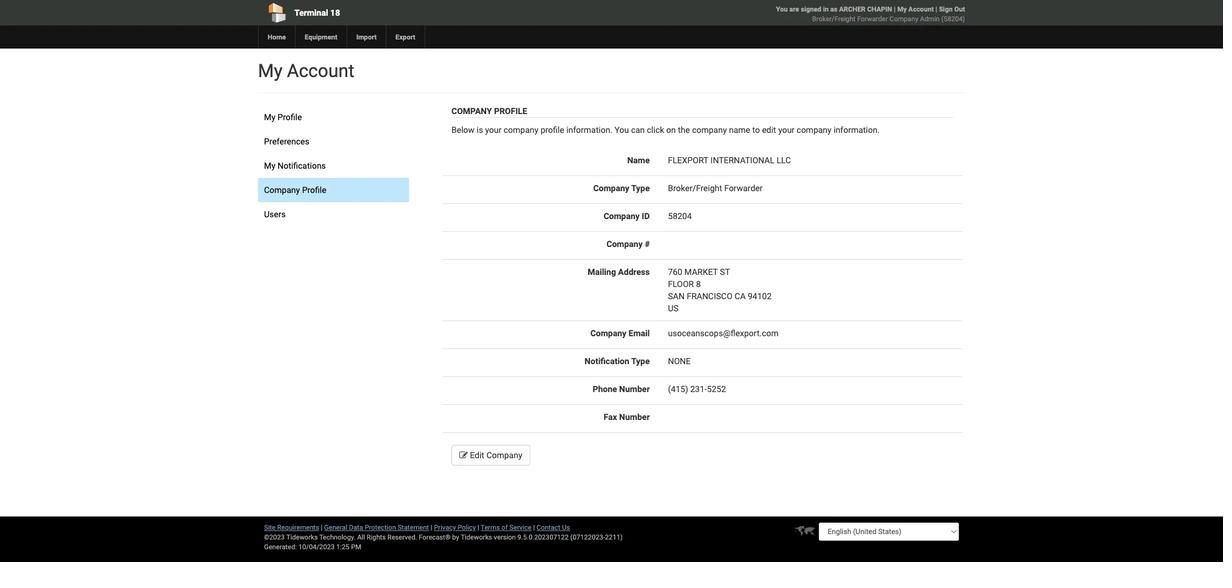 Task type: describe. For each thing, give the bounding box(es) containing it.
760
[[668, 267, 682, 277]]

francisco ca 94102
[[687, 291, 772, 301]]

signed
[[801, 5, 822, 13]]

privacy
[[434, 524, 456, 532]]

all
[[357, 533, 365, 541]]

forecast®
[[419, 533, 451, 541]]

account inside you are signed in as archer chapin | my account | sign out broker/freight forwarder company admin (58204)
[[909, 5, 934, 13]]

mailing address
[[588, 267, 650, 277]]

company up users
[[264, 185, 300, 195]]

import link
[[347, 25, 386, 49]]

statement
[[398, 524, 429, 532]]

privacy policy link
[[434, 524, 476, 532]]

terminal 18 link
[[258, 0, 542, 25]]

flexport
[[668, 155, 709, 165]]

export
[[396, 33, 416, 41]]

0 horizontal spatial you
[[615, 125, 629, 135]]

0 horizontal spatial company profile
[[264, 185, 326, 195]]

to
[[753, 125, 760, 135]]

#
[[645, 239, 650, 249]]

edit company button
[[452, 445, 530, 466]]

click
[[647, 125, 664, 135]]

below is your company profile information. you can click on the company name to edit your company information.
[[452, 125, 880, 135]]

requirements
[[277, 524, 319, 532]]

floor
[[668, 279, 694, 289]]

admin
[[920, 15, 940, 23]]

my account link
[[898, 5, 934, 13]]

flexport international llc
[[668, 155, 791, 165]]

notification type
[[585, 356, 650, 366]]

company up the is
[[452, 106, 492, 116]]

are
[[790, 5, 799, 13]]

phone
[[593, 384, 617, 394]]

policy
[[458, 524, 476, 532]]

you are signed in as archer chapin | my account | sign out broker/freight forwarder company admin (58204)
[[776, 5, 965, 23]]

generated:
[[264, 543, 297, 551]]

on
[[666, 125, 676, 135]]

home link
[[258, 25, 295, 49]]

fax
[[604, 412, 617, 422]]

protection
[[365, 524, 396, 532]]

phone number
[[593, 384, 650, 394]]

mailing
[[588, 267, 616, 277]]

| left general
[[321, 524, 323, 532]]

notifications
[[278, 161, 326, 171]]

out
[[955, 5, 965, 13]]

none
[[668, 356, 691, 366]]

terminal
[[294, 8, 328, 18]]

site
[[264, 524, 276, 532]]

2211)
[[605, 533, 623, 541]]

email
[[629, 328, 650, 338]]

| left sign
[[936, 5, 937, 13]]

company left "#"
[[607, 239, 643, 249]]

my for my account
[[258, 60, 283, 81]]

notification
[[585, 356, 630, 366]]

3 company from the left
[[797, 125, 832, 135]]

users
[[264, 209, 286, 219]]

forwarder inside you are signed in as archer chapin | my account | sign out broker/freight forwarder company admin (58204)
[[857, 15, 888, 23]]

broker/freight forwarder
[[668, 183, 763, 193]]

231-
[[690, 384, 707, 394]]

9.5.0.202307122
[[518, 533, 569, 541]]

us
[[562, 524, 570, 532]]

profile for preferences
[[278, 112, 302, 122]]

contact us link
[[537, 524, 570, 532]]

760 market st floor 8 san francisco ca 94102 us
[[668, 267, 772, 313]]

service
[[510, 524, 532, 532]]

can
[[631, 125, 645, 135]]

2 company from the left
[[692, 125, 727, 135]]

pencil square o image
[[459, 451, 468, 459]]

sign out link
[[939, 5, 965, 13]]

2 information. from the left
[[834, 125, 880, 135]]

company left id at the top of the page
[[604, 211, 640, 221]]

(415) 231-5252
[[668, 384, 726, 394]]

edit company
[[468, 450, 522, 460]]

| right "chapin" on the right of the page
[[894, 5, 896, 13]]

rights
[[367, 533, 386, 541]]

number for fax number
[[619, 412, 650, 422]]

company id
[[604, 211, 650, 221]]

my for my notifications
[[264, 161, 276, 171]]

reserved.
[[388, 533, 417, 541]]

edit
[[762, 125, 776, 135]]

terms
[[481, 524, 500, 532]]

equipment
[[305, 33, 337, 41]]

chapin
[[867, 5, 892, 13]]



Task type: vqa. For each thing, say whether or not it's contained in the screenshot.
Berth link
no



Task type: locate. For each thing, give the bounding box(es) containing it.
| up forecast®
[[431, 524, 432, 532]]

1 vertical spatial company profile
[[264, 185, 326, 195]]

your right the is
[[485, 125, 502, 135]]

edit
[[470, 450, 484, 460]]

8
[[696, 279, 701, 289]]

(415)
[[668, 384, 688, 394]]

10/04/2023
[[299, 543, 335, 551]]

san
[[668, 291, 685, 301]]

1 horizontal spatial forwarder
[[857, 15, 888, 23]]

0 horizontal spatial your
[[485, 125, 502, 135]]

1 horizontal spatial you
[[776, 5, 788, 13]]

company right the edit
[[797, 125, 832, 135]]

tideworks
[[461, 533, 492, 541]]

58204
[[668, 211, 692, 221]]

company right edit
[[487, 450, 522, 460]]

usoceanscops@flexport.com
[[668, 328, 779, 338]]

name
[[627, 155, 650, 165]]

home
[[268, 33, 286, 41]]

my profile
[[264, 112, 302, 122]]

address
[[618, 267, 650, 277]]

0 horizontal spatial broker/freight
[[668, 183, 722, 193]]

0 horizontal spatial account
[[287, 60, 354, 81]]

| up tideworks
[[478, 524, 479, 532]]

preferences
[[264, 136, 309, 146]]

name
[[729, 125, 750, 135]]

number
[[619, 384, 650, 394], [619, 412, 650, 422]]

forwarder down international on the right top of the page
[[724, 183, 763, 193]]

(07122023-
[[570, 533, 605, 541]]

profile
[[494, 106, 527, 116], [278, 112, 302, 122], [302, 185, 326, 195]]

2 horizontal spatial company
[[797, 125, 832, 135]]

company
[[504, 125, 539, 135], [692, 125, 727, 135], [797, 125, 832, 135]]

1 horizontal spatial account
[[909, 5, 934, 13]]

forwarder
[[857, 15, 888, 23], [724, 183, 763, 193]]

broker/freight down flexport
[[668, 183, 722, 193]]

company up company id
[[593, 183, 630, 193]]

0 horizontal spatial forwarder
[[724, 183, 763, 193]]

export link
[[386, 25, 425, 49]]

of
[[502, 524, 508, 532]]

1 number from the top
[[619, 384, 650, 394]]

number right "fax"
[[619, 412, 650, 422]]

|
[[894, 5, 896, 13], [936, 5, 937, 13], [321, 524, 323, 532], [431, 524, 432, 532], [478, 524, 479, 532], [533, 524, 535, 532]]

fax number
[[604, 412, 650, 422]]

my account
[[258, 60, 354, 81]]

company right the the
[[692, 125, 727, 135]]

1 horizontal spatial information.
[[834, 125, 880, 135]]

number for phone number
[[619, 384, 650, 394]]

equipment link
[[295, 25, 347, 49]]

0 horizontal spatial information.
[[567, 125, 613, 135]]

2 type from the top
[[631, 356, 650, 366]]

my down preferences
[[264, 161, 276, 171]]

company type
[[593, 183, 650, 193]]

company up notification
[[591, 328, 627, 338]]

0 vertical spatial you
[[776, 5, 788, 13]]

archer
[[839, 5, 866, 13]]

you left can at right top
[[615, 125, 629, 135]]

as
[[831, 5, 838, 13]]

company inside you are signed in as archer chapin | my account | sign out broker/freight forwarder company admin (58204)
[[890, 15, 919, 23]]

my down home link
[[258, 60, 283, 81]]

1 vertical spatial account
[[287, 60, 354, 81]]

type down email
[[631, 356, 650, 366]]

0 horizontal spatial company
[[504, 125, 539, 135]]

2 your from the left
[[778, 125, 795, 135]]

type down name
[[631, 183, 650, 193]]

us
[[668, 303, 679, 313]]

1 horizontal spatial broker/freight
[[812, 15, 856, 23]]

0 vertical spatial number
[[619, 384, 650, 394]]

site requirements | general data protection statement | privacy policy | terms of service | contact us ©2023 tideworks technology. all rights reserved. forecast® by tideworks version 9.5.0.202307122 (07122023-2211) generated: 10/04/2023 1:25 pm
[[264, 524, 623, 551]]

type for company type
[[631, 183, 650, 193]]

2 number from the top
[[619, 412, 650, 422]]

your right the edit
[[778, 125, 795, 135]]

broker/freight down as
[[812, 15, 856, 23]]

(58204)
[[942, 15, 965, 23]]

0 vertical spatial company profile
[[452, 106, 527, 116]]

©2023 tideworks
[[264, 533, 318, 541]]

data
[[349, 524, 363, 532]]

the
[[678, 125, 690, 135]]

my for my profile
[[264, 112, 276, 122]]

company down my account link
[[890, 15, 919, 23]]

1 vertical spatial broker/freight
[[668, 183, 722, 193]]

international
[[711, 155, 775, 165]]

1 vertical spatial forwarder
[[724, 183, 763, 193]]

1 vertical spatial you
[[615, 125, 629, 135]]

account up admin
[[909, 5, 934, 13]]

0 vertical spatial forwarder
[[857, 15, 888, 23]]

1 type from the top
[[631, 183, 650, 193]]

broker/freight
[[812, 15, 856, 23], [668, 183, 722, 193]]

1 your from the left
[[485, 125, 502, 135]]

broker/freight inside you are signed in as archer chapin | my account | sign out broker/freight forwarder company admin (58204)
[[812, 15, 856, 23]]

below
[[452, 125, 475, 135]]

llc
[[777, 155, 791, 165]]

0 vertical spatial broker/freight
[[812, 15, 856, 23]]

import
[[356, 33, 377, 41]]

you
[[776, 5, 788, 13], [615, 125, 629, 135]]

forwarder down "chapin" on the right of the page
[[857, 15, 888, 23]]

sign
[[939, 5, 953, 13]]

number up fax number
[[619, 384, 650, 394]]

is
[[477, 125, 483, 135]]

1 vertical spatial number
[[619, 412, 650, 422]]

1 vertical spatial type
[[631, 356, 650, 366]]

technology.
[[319, 533, 356, 541]]

0 vertical spatial type
[[631, 183, 650, 193]]

company profile down my notifications
[[264, 185, 326, 195]]

my
[[898, 5, 907, 13], [258, 60, 283, 81], [264, 112, 276, 122], [264, 161, 276, 171]]

company inside button
[[487, 450, 522, 460]]

1:25
[[336, 543, 349, 551]]

general
[[324, 524, 347, 532]]

my inside you are signed in as archer chapin | my account | sign out broker/freight forwarder company admin (58204)
[[898, 5, 907, 13]]

0 vertical spatial account
[[909, 5, 934, 13]]

terminal 18
[[294, 8, 340, 18]]

18
[[330, 8, 340, 18]]

1 horizontal spatial company
[[692, 125, 727, 135]]

st
[[720, 267, 730, 277]]

id
[[642, 211, 650, 221]]

company profile
[[452, 106, 527, 116], [264, 185, 326, 195]]

1 horizontal spatial company profile
[[452, 106, 527, 116]]

company email
[[591, 328, 650, 338]]

type
[[631, 183, 650, 193], [631, 356, 650, 366]]

5252
[[707, 384, 726, 394]]

my up preferences
[[264, 112, 276, 122]]

company left profile
[[504, 125, 539, 135]]

you inside you are signed in as archer chapin | my account | sign out broker/freight forwarder company admin (58204)
[[776, 5, 788, 13]]

you left the are
[[776, 5, 788, 13]]

profile for below is your company profile information. you can click on the company name to edit your company information.
[[494, 106, 527, 116]]

site requirements link
[[264, 524, 319, 532]]

by
[[452, 533, 459, 541]]

1 company from the left
[[504, 125, 539, 135]]

type for notification type
[[631, 356, 650, 366]]

company profile up the is
[[452, 106, 527, 116]]

your
[[485, 125, 502, 135], [778, 125, 795, 135]]

1 information. from the left
[[567, 125, 613, 135]]

market
[[685, 267, 718, 277]]

my notifications
[[264, 161, 326, 171]]

my right "chapin" on the right of the page
[[898, 5, 907, 13]]

company #
[[607, 239, 650, 249]]

1 horizontal spatial your
[[778, 125, 795, 135]]

contact
[[537, 524, 560, 532]]

| up 9.5.0.202307122
[[533, 524, 535, 532]]

profile
[[541, 125, 564, 135]]

in
[[823, 5, 829, 13]]

account down equipment link
[[287, 60, 354, 81]]



